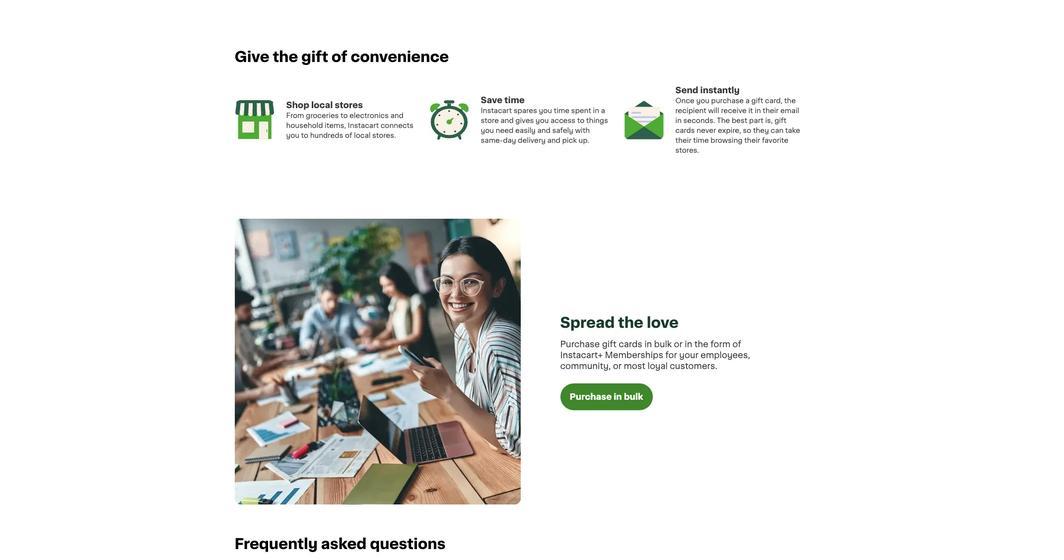 Task type: describe. For each thing, give the bounding box(es) containing it.
instantly
[[700, 87, 740, 94]]

need
[[496, 127, 514, 134]]

send instantly image
[[624, 100, 664, 140]]

bulk inside button
[[624, 393, 643, 401]]

instacart+
[[560, 352, 603, 360]]

1 horizontal spatial to
[[341, 112, 348, 119]]

purchase
[[711, 97, 744, 104]]

in inside purchase in bulk button
[[614, 393, 622, 401]]

community,
[[560, 363, 611, 371]]

cards inside purchase gift cards in bulk or in the form of instacart+ memberships for your employees, community, or most loyal customers.
[[619, 341, 642, 349]]

purchase for purchase gift cards in bulk or in the form of instacart+ memberships for your employees, community, or most loyal customers.
[[560, 341, 600, 349]]

stores
[[335, 101, 363, 109]]

purchase in bulk button
[[560, 384, 653, 411]]

0 vertical spatial or
[[674, 341, 683, 349]]

gift inside purchase gift cards in bulk or in the form of instacart+ memberships for your employees, community, or most loyal customers.
[[602, 341, 617, 349]]

and up need
[[501, 117, 514, 124]]

instacart inside save time instacart spares you time spent in a store and gives you access to things you need easily and safely with same-day delivery and pick up.
[[481, 107, 512, 114]]

connects
[[381, 122, 414, 129]]

is,
[[765, 117, 773, 124]]

and up delivery
[[537, 127, 551, 134]]

frequently asked questions
[[235, 537, 446, 552]]

0 horizontal spatial to
[[301, 132, 308, 139]]

easily
[[515, 127, 536, 134]]

1 horizontal spatial their
[[744, 137, 760, 144]]

employees,
[[701, 352, 750, 360]]

access
[[551, 117, 576, 124]]

0 vertical spatial of
[[332, 50, 347, 64]]

household
[[286, 122, 323, 129]]

most
[[624, 363, 646, 371]]

things
[[586, 117, 608, 124]]

memberships
[[605, 352, 663, 360]]

0 vertical spatial time
[[504, 96, 525, 104]]

frequently
[[235, 537, 318, 552]]

receive
[[721, 107, 747, 114]]

0 horizontal spatial or
[[613, 363, 622, 371]]

bulk inside purchase gift cards in bulk or in the form of instacart+ memberships for your employees, community, or most loyal customers.
[[654, 341, 672, 349]]

convenience
[[351, 50, 449, 64]]

a inside send instantly once you purchase a gift card, the recipient will receive it in their email in seconds. the best part is, gift cards never expire, so they can take their time browsing their favorite stores.
[[746, 97, 750, 104]]

purchase in bulk
[[570, 393, 643, 401]]

they
[[753, 127, 769, 134]]

and inside shop local stores from groceries to electronics and household items, instacart connects you to hundreds of local stores.
[[390, 112, 404, 119]]

you inside send instantly once you purchase a gift card, the recipient will receive it in their email in seconds. the best part is, gift cards never expire, so they can take their time browsing their favorite stores.
[[696, 97, 710, 104]]

spares
[[514, 107, 537, 114]]

part
[[749, 117, 764, 124]]

can
[[771, 127, 784, 134]]

spread the love image
[[235, 219, 521, 505]]

for
[[665, 352, 677, 360]]

in up memberships
[[645, 341, 652, 349]]

email
[[780, 107, 799, 114]]

spread the love
[[560, 316, 679, 330]]

1 vertical spatial local
[[354, 132, 371, 139]]

hundreds
[[310, 132, 343, 139]]

and down safely
[[547, 137, 561, 144]]

save
[[481, 96, 503, 104]]

store
[[481, 117, 499, 124]]

pick
[[562, 137, 577, 144]]

0 horizontal spatial their
[[675, 137, 691, 144]]

give
[[235, 50, 269, 64]]

take
[[785, 127, 800, 134]]

shop local stores image
[[235, 100, 274, 140]]

in down recipient
[[675, 117, 682, 124]]

never
[[697, 127, 716, 134]]

groceries
[[306, 112, 339, 119]]



Task type: locate. For each thing, give the bounding box(es) containing it.
1 horizontal spatial bulk
[[654, 341, 672, 349]]

save time image
[[429, 100, 469, 140]]

stores. down connects
[[372, 132, 396, 139]]

a inside save time instacart spares you time spent in a store and gives you access to things you need easily and safely with same-day delivery and pick up.
[[601, 107, 605, 114]]

purchase gift cards in bulk or in the form of instacart+ memberships for your employees, community, or most loyal customers.
[[560, 341, 752, 371]]

their down so
[[744, 137, 760, 144]]

purchase inside purchase gift cards in bulk or in the form of instacart+ memberships for your employees, community, or most loyal customers.
[[560, 341, 600, 349]]

instacart down electronics
[[348, 122, 379, 129]]

0 horizontal spatial local
[[311, 101, 333, 109]]

1 vertical spatial instacart
[[348, 122, 379, 129]]

in right it
[[755, 107, 761, 114]]

your
[[679, 352, 699, 360]]

stores.
[[372, 132, 396, 139], [675, 147, 699, 154]]

cards inside send instantly once you purchase a gift card, the recipient will receive it in their email in seconds. the best part is, gift cards never expire, so they can take their time browsing their favorite stores.
[[675, 127, 695, 134]]

or up for
[[674, 341, 683, 349]]

time down "never"
[[693, 137, 709, 144]]

stores. down "never"
[[675, 147, 699, 154]]

2 vertical spatial of
[[733, 341, 741, 349]]

0 vertical spatial bulk
[[654, 341, 672, 349]]

you inside shop local stores from groceries to electronics and household items, instacart connects you to hundreds of local stores.
[[286, 132, 299, 139]]

local up groceries
[[311, 101, 333, 109]]

purchase down community,
[[570, 393, 612, 401]]

their down seconds.
[[675, 137, 691, 144]]

from
[[286, 112, 304, 119]]

form
[[711, 341, 730, 349]]

send
[[675, 87, 698, 94]]

you down household
[[286, 132, 299, 139]]

stores. inside shop local stores from groceries to electronics and household items, instacart connects you to hundreds of local stores.
[[372, 132, 396, 139]]

it
[[748, 107, 753, 114]]

spread
[[560, 316, 615, 330]]

shop
[[286, 101, 309, 109]]

bulk down most
[[624, 393, 643, 401]]

0 horizontal spatial cards
[[619, 341, 642, 349]]

instacart
[[481, 107, 512, 114], [348, 122, 379, 129]]

up.
[[579, 137, 589, 144]]

seconds.
[[683, 117, 715, 124]]

time
[[504, 96, 525, 104], [554, 107, 570, 114], [693, 137, 709, 144]]

0 vertical spatial stores.
[[372, 132, 396, 139]]

1 horizontal spatial instacart
[[481, 107, 512, 114]]

stores. inside send instantly once you purchase a gift card, the recipient will receive it in their email in seconds. the best part is, gift cards never expire, so they can take their time browsing their favorite stores.
[[675, 147, 699, 154]]

to down household
[[301, 132, 308, 139]]

time up spares
[[504, 96, 525, 104]]

local
[[311, 101, 333, 109], [354, 132, 371, 139]]

in up the your
[[685, 341, 692, 349]]

favorite
[[762, 137, 789, 144]]

0 vertical spatial purchase
[[560, 341, 600, 349]]

purchase up the instacart+ at right bottom
[[560, 341, 600, 349]]

1 vertical spatial a
[[601, 107, 605, 114]]

love
[[647, 316, 679, 330]]

browsing
[[711, 137, 743, 144]]

day
[[503, 137, 516, 144]]

the right give
[[273, 50, 298, 64]]

purchase for purchase in bulk
[[570, 393, 612, 401]]

1 horizontal spatial a
[[746, 97, 750, 104]]

cards
[[675, 127, 695, 134], [619, 341, 642, 349]]

2 horizontal spatial their
[[763, 107, 779, 114]]

customers.
[[670, 363, 717, 371]]

or left most
[[613, 363, 622, 371]]

0 horizontal spatial stores.
[[372, 132, 396, 139]]

of inside purchase gift cards in bulk or in the form of instacart+ memberships for your employees, community, or most loyal customers.
[[733, 341, 741, 349]]

will
[[708, 107, 719, 114]]

of up stores
[[332, 50, 347, 64]]

1 vertical spatial bulk
[[624, 393, 643, 401]]

purchase
[[560, 341, 600, 349], [570, 393, 612, 401]]

in inside save time instacart spares you time spent in a store and gives you access to things you need easily and safely with same-day delivery and pick up.
[[593, 107, 599, 114]]

send instantly once you purchase a gift card, the recipient will receive it in their email in seconds. the best part is, gift cards never expire, so they can take their time browsing their favorite stores.
[[675, 87, 800, 154]]

expire,
[[718, 127, 741, 134]]

of up employees, on the right of the page
[[733, 341, 741, 349]]

best
[[732, 117, 747, 124]]

safely
[[552, 127, 573, 134]]

time inside send instantly once you purchase a gift card, the recipient will receive it in their email in seconds. the best part is, gift cards never expire, so they can take their time browsing their favorite stores.
[[693, 137, 709, 144]]

bulk
[[654, 341, 672, 349], [624, 393, 643, 401]]

save time instacart spares you time spent in a store and gives you access to things you need easily and safely with same-day delivery and pick up.
[[481, 96, 608, 144]]

of inside shop local stores from groceries to electronics and household items, instacart connects you to hundreds of local stores.
[[345, 132, 352, 139]]

a up things
[[601, 107, 605, 114]]

cards down seconds.
[[675, 127, 695, 134]]

gift
[[301, 50, 328, 64], [751, 97, 763, 104], [775, 117, 787, 124], [602, 341, 617, 349]]

card,
[[765, 97, 783, 104]]

recipient
[[675, 107, 706, 114]]

1 horizontal spatial or
[[674, 341, 683, 349]]

their
[[763, 107, 779, 114], [675, 137, 691, 144], [744, 137, 760, 144]]

once
[[675, 97, 695, 104]]

to down "spent"
[[577, 117, 585, 124]]

2 horizontal spatial time
[[693, 137, 709, 144]]

asked
[[321, 537, 367, 552]]

1 horizontal spatial cards
[[675, 127, 695, 134]]

a
[[746, 97, 750, 104], [601, 107, 605, 114]]

spent
[[571, 107, 591, 114]]

of
[[332, 50, 347, 64], [345, 132, 352, 139], [733, 341, 741, 349]]

the up the your
[[694, 341, 709, 349]]

you right gives
[[536, 117, 549, 124]]

to down stores
[[341, 112, 348, 119]]

a up it
[[746, 97, 750, 104]]

the
[[273, 50, 298, 64], [784, 97, 796, 104], [618, 316, 643, 330], [694, 341, 709, 349]]

you up will
[[696, 97, 710, 104]]

the inside purchase gift cards in bulk or in the form of instacart+ memberships for your employees, community, or most loyal customers.
[[694, 341, 709, 349]]

of down items,
[[345, 132, 352, 139]]

2 horizontal spatial to
[[577, 117, 585, 124]]

0 horizontal spatial instacart
[[348, 122, 379, 129]]

1 vertical spatial cards
[[619, 341, 642, 349]]

you down store
[[481, 127, 494, 134]]

0 horizontal spatial bulk
[[624, 393, 643, 401]]

with
[[575, 127, 590, 134]]

cards up memberships
[[619, 341, 642, 349]]

1 vertical spatial or
[[613, 363, 622, 371]]

in
[[593, 107, 599, 114], [755, 107, 761, 114], [675, 117, 682, 124], [645, 341, 652, 349], [685, 341, 692, 349], [614, 393, 622, 401]]

1 horizontal spatial time
[[554, 107, 570, 114]]

2 vertical spatial time
[[693, 137, 709, 144]]

loyal
[[648, 363, 668, 371]]

0 vertical spatial instacart
[[481, 107, 512, 114]]

delivery
[[518, 137, 546, 144]]

bulk up for
[[654, 341, 672, 349]]

in down memberships
[[614, 393, 622, 401]]

1 vertical spatial stores.
[[675, 147, 699, 154]]

to
[[341, 112, 348, 119], [577, 117, 585, 124], [301, 132, 308, 139]]

the left 'love'
[[618, 316, 643, 330]]

their up is,
[[763, 107, 779, 114]]

the up email
[[784, 97, 796, 104]]

instacart inside shop local stores from groceries to electronics and household items, instacart connects you to hundreds of local stores.
[[348, 122, 379, 129]]

1 vertical spatial of
[[345, 132, 352, 139]]

you
[[696, 97, 710, 104], [539, 107, 552, 114], [536, 117, 549, 124], [481, 127, 494, 134], [286, 132, 299, 139]]

purchase inside button
[[570, 393, 612, 401]]

1 vertical spatial time
[[554, 107, 570, 114]]

1 horizontal spatial local
[[354, 132, 371, 139]]

to inside save time instacart spares you time spent in a store and gives you access to things you need easily and safely with same-day delivery and pick up.
[[577, 117, 585, 124]]

1 vertical spatial purchase
[[570, 393, 612, 401]]

in up things
[[593, 107, 599, 114]]

and
[[390, 112, 404, 119], [501, 117, 514, 124], [537, 127, 551, 134], [547, 137, 561, 144]]

0 horizontal spatial a
[[601, 107, 605, 114]]

the inside send instantly once you purchase a gift card, the recipient will receive it in their email in seconds. the best part is, gift cards never expire, so they can take their time browsing their favorite stores.
[[784, 97, 796, 104]]

local down electronics
[[354, 132, 371, 139]]

same-
[[481, 137, 503, 144]]

0 vertical spatial cards
[[675, 127, 695, 134]]

and up connects
[[390, 112, 404, 119]]

or
[[674, 341, 683, 349], [613, 363, 622, 371]]

shop local stores from groceries to electronics and household items, instacart connects you to hundreds of local stores.
[[286, 101, 414, 139]]

electronics
[[350, 112, 389, 119]]

items,
[[325, 122, 346, 129]]

0 vertical spatial local
[[311, 101, 333, 109]]

give the gift of convenience
[[235, 50, 449, 64]]

1 horizontal spatial stores.
[[675, 147, 699, 154]]

you right spares
[[539, 107, 552, 114]]

so
[[743, 127, 751, 134]]

time up access at the right
[[554, 107, 570, 114]]

0 horizontal spatial time
[[504, 96, 525, 104]]

instacart down save
[[481, 107, 512, 114]]

0 vertical spatial a
[[746, 97, 750, 104]]

the
[[717, 117, 730, 124]]

questions
[[370, 537, 446, 552]]

gives
[[515, 117, 534, 124]]



Task type: vqa. For each thing, say whether or not it's contained in the screenshot.
Add a cover photo to your list
no



